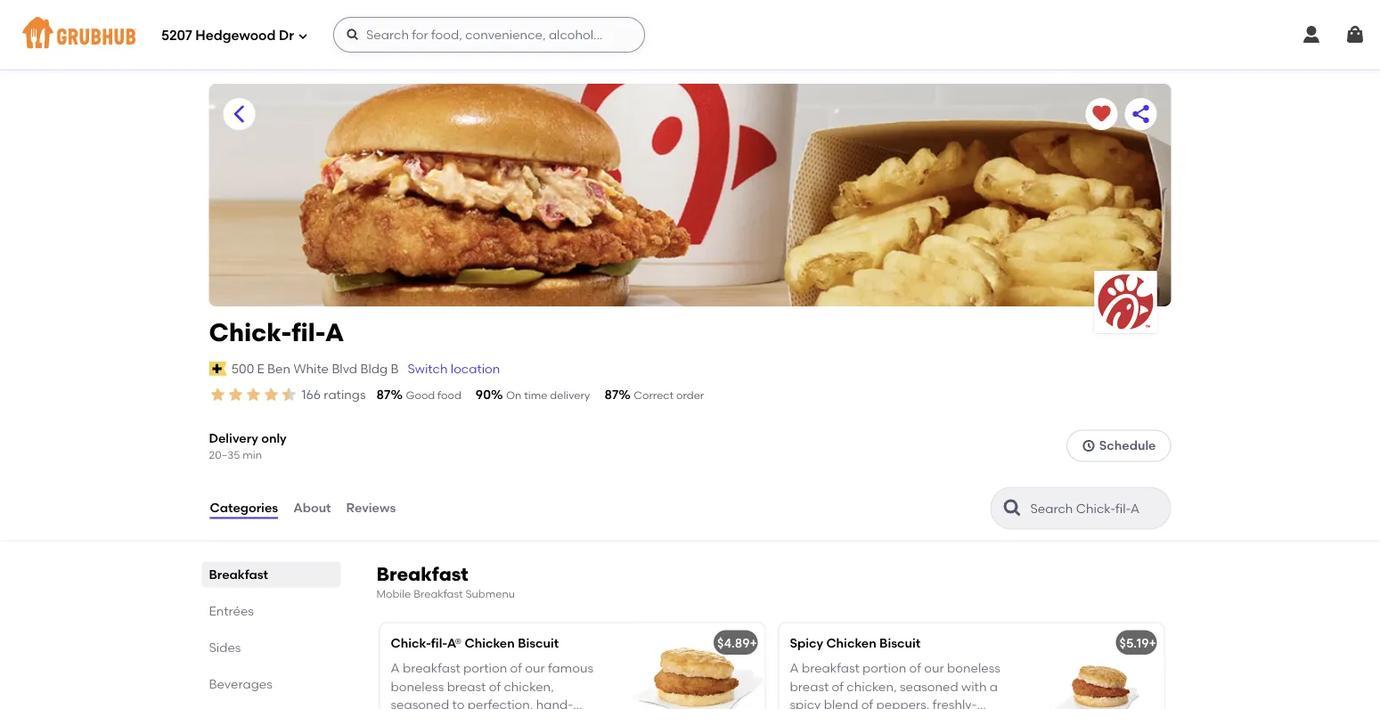 Task type: vqa. For each thing, say whether or not it's contained in the screenshot.
BREAKFAST MOBILE BREAKFAST SUBMENU
yes



Task type: locate. For each thing, give the bounding box(es) containing it.
svg image left the "schedule"
[[1082, 439, 1096, 453]]

87 for good food
[[377, 387, 391, 402]]

166
[[302, 387, 321, 402]]

sides
[[209, 640, 241, 655]]

0 horizontal spatial chicken
[[465, 636, 515, 651]]

caret left icon image
[[229, 103, 250, 125]]

chick-fil-a® chicken biscuit image
[[631, 623, 765, 709]]

svg image
[[1301, 24, 1322, 45], [1345, 24, 1366, 45], [298, 31, 308, 41]]

87 right delivery
[[605, 387, 619, 402]]

+ for $4.89
[[750, 636, 757, 651]]

submenu
[[466, 587, 515, 600]]

0 vertical spatial svg image
[[346, 28, 360, 42]]

+
[[750, 636, 757, 651], [1149, 636, 1157, 651]]

delivery
[[209, 431, 258, 446]]

1 vertical spatial chick-
[[391, 636, 431, 651]]

svg image inside main navigation navigation
[[346, 28, 360, 42]]

sides tab
[[209, 638, 334, 657]]

a
[[325, 318, 344, 348]]

1 horizontal spatial biscuit
[[880, 636, 921, 651]]

a®
[[447, 636, 462, 651]]

categories
[[210, 500, 278, 516]]

on time delivery
[[506, 389, 590, 402]]

breakfast up entrées at bottom left
[[209, 567, 268, 582]]

entrées tab
[[209, 602, 334, 620]]

fil-
[[292, 318, 325, 348], [431, 636, 447, 651]]

breakfast up mobile
[[376, 563, 468, 585]]

beverages
[[209, 677, 273, 692]]

chicken right spicy
[[826, 636, 877, 651]]

chicken right a®
[[465, 636, 515, 651]]

svg image
[[346, 28, 360, 42], [1082, 439, 1096, 453]]

chick-fil-a logo image
[[1095, 271, 1157, 333]]

breakfast right mobile
[[414, 587, 463, 600]]

1 vertical spatial svg image
[[1082, 439, 1096, 453]]

0 vertical spatial chick-
[[209, 318, 292, 348]]

switch location button
[[407, 359, 501, 379]]

schedule button
[[1066, 430, 1171, 462]]

svg image inside schedule button
[[1082, 439, 1096, 453]]

0 horizontal spatial +
[[750, 636, 757, 651]]

chick- for chick-fil-a® chicken biscuit
[[391, 636, 431, 651]]

1 vertical spatial fil-
[[431, 636, 447, 651]]

0 vertical spatial fil-
[[292, 318, 325, 348]]

0 horizontal spatial chick-
[[209, 318, 292, 348]]

b
[[391, 361, 399, 376]]

0 horizontal spatial fil-
[[292, 318, 325, 348]]

5207 hedgewood dr
[[161, 28, 294, 44]]

2 + from the left
[[1149, 636, 1157, 651]]

svg image right dr
[[346, 28, 360, 42]]

correct
[[634, 389, 674, 402]]

share icon image
[[1130, 103, 1152, 125]]

time
[[524, 389, 548, 402]]

Search Chick-fil-A search field
[[1029, 500, 1165, 517]]

500
[[231, 361, 254, 376]]

+ for $5.19
[[1149, 636, 1157, 651]]

breakfast
[[376, 563, 468, 585], [209, 567, 268, 582], [414, 587, 463, 600]]

0 horizontal spatial biscuit
[[518, 636, 559, 651]]

fil- down breakfast mobile breakfast submenu
[[431, 636, 447, 651]]

star icon image
[[209, 386, 227, 404], [227, 386, 245, 404], [245, 386, 262, 404], [262, 386, 280, 404], [280, 386, 298, 404], [280, 386, 298, 404]]

1 horizontal spatial +
[[1149, 636, 1157, 651]]

biscuit
[[518, 636, 559, 651], [880, 636, 921, 651]]

schedule
[[1099, 438, 1156, 453]]

about button
[[292, 476, 332, 540]]

1 horizontal spatial 87
[[605, 387, 619, 402]]

delivery only 20–35 min
[[209, 431, 287, 461]]

breakfast inside tab
[[209, 567, 268, 582]]

2 87 from the left
[[605, 387, 619, 402]]

breakfast for breakfast
[[209, 567, 268, 582]]

ben
[[267, 361, 291, 376]]

1 87 from the left
[[377, 387, 391, 402]]

1 horizontal spatial chick-
[[391, 636, 431, 651]]

correct order
[[634, 389, 704, 402]]

chick- up the 500
[[209, 318, 292, 348]]

on
[[506, 389, 522, 402]]

1 horizontal spatial chicken
[[826, 636, 877, 651]]

1 horizontal spatial fil-
[[431, 636, 447, 651]]

fil- up the white at the bottom
[[292, 318, 325, 348]]

spicy
[[790, 636, 823, 651]]

categories button
[[209, 476, 279, 540]]

location
[[451, 361, 500, 376]]

87
[[377, 387, 391, 402], [605, 387, 619, 402]]

chick-fil-a
[[209, 318, 344, 348]]

chick- for chick-fil-a
[[209, 318, 292, 348]]

food
[[438, 389, 461, 402]]

0 horizontal spatial svg image
[[346, 28, 360, 42]]

20–35
[[209, 448, 240, 461]]

87 down bldg
[[377, 387, 391, 402]]

chicken
[[465, 636, 515, 651], [826, 636, 877, 651]]

0 horizontal spatial 87
[[377, 387, 391, 402]]

chick- left a®
[[391, 636, 431, 651]]

chick-
[[209, 318, 292, 348], [391, 636, 431, 651]]

1 horizontal spatial svg image
[[1082, 439, 1096, 453]]

chick-fil-a® chicken biscuit
[[391, 636, 559, 651]]

1 + from the left
[[750, 636, 757, 651]]



Task type: describe. For each thing, give the bounding box(es) containing it.
reviews
[[346, 500, 396, 516]]

spicy chicken biscuit image
[[1031, 623, 1164, 709]]

breakfast for breakfast mobile breakfast submenu
[[376, 563, 468, 585]]

$4.89
[[717, 636, 750, 651]]

subscription pass image
[[209, 362, 227, 376]]

good
[[406, 389, 435, 402]]

beverages tab
[[209, 675, 334, 694]]

main navigation navigation
[[0, 0, 1380, 70]]

blvd
[[332, 361, 357, 376]]

1 horizontal spatial svg image
[[1301, 24, 1322, 45]]

5207
[[161, 28, 192, 44]]

bldg
[[360, 361, 388, 376]]

search icon image
[[1002, 497, 1023, 519]]

saved restaurant button
[[1086, 98, 1118, 130]]

spicy chicken biscuit
[[790, 636, 921, 651]]

$4.89 +
[[717, 636, 757, 651]]

87 for correct order
[[605, 387, 619, 402]]

about
[[293, 500, 331, 516]]

min
[[243, 448, 262, 461]]

1 biscuit from the left
[[518, 636, 559, 651]]

reviews button
[[345, 476, 397, 540]]

switch location
[[408, 361, 500, 376]]

fil- for a®
[[431, 636, 447, 651]]

$5.19 +
[[1120, 636, 1157, 651]]

saved restaurant image
[[1091, 103, 1113, 125]]

500 e ben white blvd bldg b button
[[231, 359, 400, 379]]

breakfast tab
[[209, 565, 334, 584]]

mobile
[[376, 587, 411, 600]]

e
[[257, 361, 264, 376]]

order
[[676, 389, 704, 402]]

ratings
[[324, 387, 366, 402]]

2 horizontal spatial svg image
[[1345, 24, 1366, 45]]

500 e ben white blvd bldg b
[[231, 361, 399, 376]]

$5.19
[[1120, 636, 1149, 651]]

delivery
[[550, 389, 590, 402]]

dr
[[279, 28, 294, 44]]

white
[[294, 361, 329, 376]]

90
[[476, 387, 491, 402]]

166 ratings
[[302, 387, 366, 402]]

good food
[[406, 389, 461, 402]]

entrées
[[209, 604, 254, 619]]

1 chicken from the left
[[465, 636, 515, 651]]

0 horizontal spatial svg image
[[298, 31, 308, 41]]

only
[[261, 431, 287, 446]]

fil- for a
[[292, 318, 325, 348]]

hedgewood
[[195, 28, 276, 44]]

breakfast mobile breakfast submenu
[[376, 563, 515, 600]]

Search for food, convenience, alcohol... search field
[[333, 17, 645, 53]]

2 chicken from the left
[[826, 636, 877, 651]]

2 biscuit from the left
[[880, 636, 921, 651]]

switch
[[408, 361, 448, 376]]



